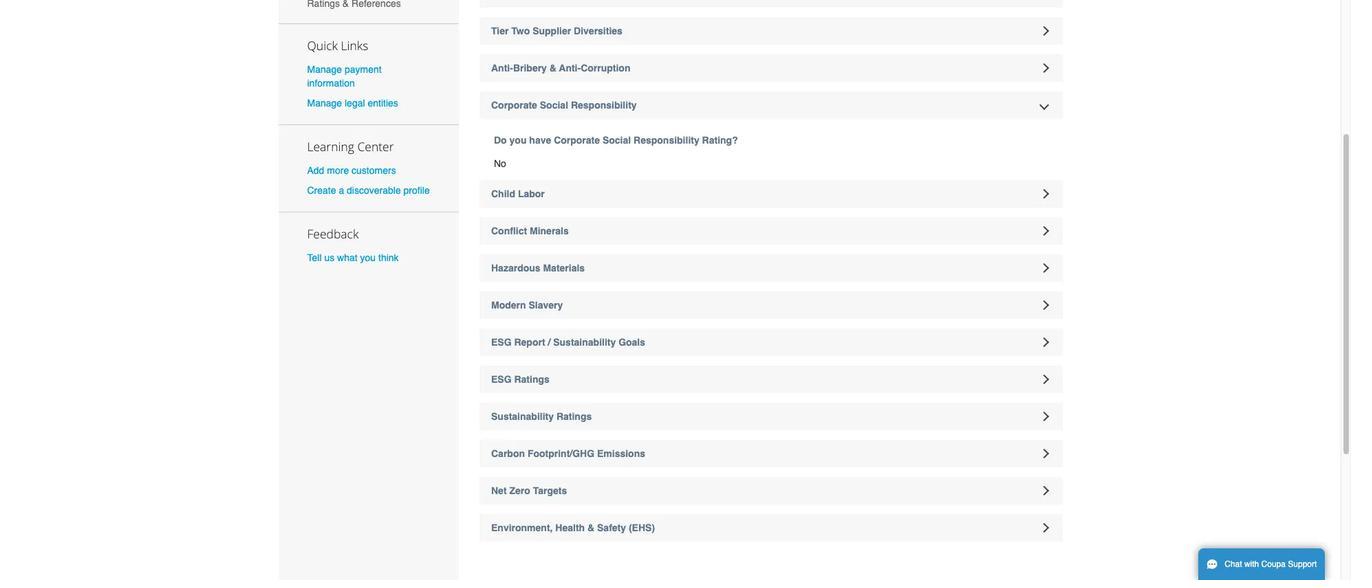 Task type: vqa. For each thing, say whether or not it's contained in the screenshot.
Performance
no



Task type: locate. For each thing, give the bounding box(es) containing it.
1 vertical spatial &
[[588, 523, 595, 534]]

anti- up corporate social responsibility
[[559, 63, 581, 74]]

learning center
[[307, 138, 394, 155]]

2 anti- from the left
[[559, 63, 581, 74]]

sustainability right /
[[553, 337, 616, 348]]

manage
[[307, 64, 342, 75], [307, 98, 342, 109]]

child labor heading
[[480, 180, 1063, 208]]

1 vertical spatial social
[[603, 135, 631, 146]]

esg up sustainability ratings
[[491, 374, 512, 385]]

hazardous materials
[[491, 263, 585, 274]]

manage for manage payment information
[[307, 64, 342, 75]]

feedback
[[307, 226, 359, 242]]

1 horizontal spatial corporate
[[554, 135, 600, 146]]

manage for manage legal entities
[[307, 98, 342, 109]]

social down corporate social responsibility
[[603, 135, 631, 146]]

ratings up carbon footprint/ghg emissions
[[557, 411, 592, 422]]

esg
[[491, 337, 512, 348], [491, 374, 512, 385]]

esg ratings
[[491, 374, 550, 385]]

corporate right have
[[554, 135, 600, 146]]

esg ratings heading
[[480, 366, 1063, 394]]

1 vertical spatial ratings
[[557, 411, 592, 422]]

manage inside manage payment information
[[307, 64, 342, 75]]

chat with coupa support button
[[1199, 549, 1326, 581]]

0 vertical spatial manage
[[307, 64, 342, 75]]

esg for esg ratings
[[491, 374, 512, 385]]

slavery
[[529, 300, 563, 311]]

esg report / sustainability goals
[[491, 337, 645, 348]]

sustainability ratings heading
[[480, 403, 1063, 431]]

corruption
[[581, 63, 631, 74]]

ratings
[[514, 374, 550, 385], [557, 411, 592, 422]]

carbon
[[491, 449, 525, 460]]

0 vertical spatial esg
[[491, 337, 512, 348]]

social inside dropdown button
[[540, 100, 568, 111]]

responsibility
[[571, 100, 637, 111], [634, 135, 700, 146]]

corporate social responsibility button
[[480, 92, 1063, 119]]

child
[[491, 189, 515, 200]]

ratings down report
[[514, 374, 550, 385]]

safety
[[597, 523, 626, 534]]

tier two supplier diversities button
[[480, 17, 1063, 45]]

learning
[[307, 138, 354, 155]]

manage payment information
[[307, 64, 382, 88]]

tier two supplier diversities heading
[[480, 17, 1063, 45]]

manage up information
[[307, 64, 342, 75]]

zero
[[509, 486, 530, 497]]

chat
[[1225, 560, 1242, 570]]

more
[[327, 165, 349, 176]]

2 manage from the top
[[307, 98, 342, 109]]

0 vertical spatial you
[[510, 135, 527, 146]]

quick
[[307, 37, 338, 53]]

& right bribery
[[550, 63, 557, 74]]

sustainability ratings button
[[480, 403, 1063, 431]]

1 horizontal spatial social
[[603, 135, 631, 146]]

0 vertical spatial ratings
[[514, 374, 550, 385]]

&
[[550, 63, 557, 74], [588, 523, 595, 534]]

create
[[307, 185, 336, 196]]

manage down information
[[307, 98, 342, 109]]

what
[[337, 253, 358, 264]]

corporate inside dropdown button
[[491, 100, 537, 111]]

you right do
[[510, 135, 527, 146]]

esg ratings button
[[480, 366, 1063, 394]]

do
[[494, 135, 507, 146]]

sustainability
[[553, 337, 616, 348], [491, 411, 554, 422]]

have
[[529, 135, 551, 146]]

heading
[[480, 0, 1063, 8]]

links
[[341, 37, 368, 53]]

ratings for esg ratings
[[514, 374, 550, 385]]

1 vertical spatial corporate
[[554, 135, 600, 146]]

environment, health & safety (ehs) heading
[[480, 515, 1063, 542]]

net zero targets heading
[[480, 478, 1063, 505]]

carbon footprint/ghg emissions button
[[480, 440, 1063, 468]]

1 horizontal spatial ratings
[[557, 411, 592, 422]]

& left safety
[[588, 523, 595, 534]]

responsibility up do you have corporate social responsibility rating?
[[571, 100, 637, 111]]

footprint/ghg
[[528, 449, 595, 460]]

1 esg from the top
[[491, 337, 512, 348]]

1 manage from the top
[[307, 64, 342, 75]]

environment, health & safety (ehs)
[[491, 523, 655, 534]]

corporate up do
[[491, 100, 537, 111]]

corporate social responsibility heading
[[480, 92, 1063, 119]]

anti- down tier
[[491, 63, 513, 74]]

anti-
[[491, 63, 513, 74], [559, 63, 581, 74]]

goals
[[619, 337, 645, 348]]

sustainability down esg ratings
[[491, 411, 554, 422]]

esg left report
[[491, 337, 512, 348]]

0 vertical spatial &
[[550, 63, 557, 74]]

social up have
[[540, 100, 568, 111]]

corporate
[[491, 100, 537, 111], [554, 135, 600, 146]]

1 vertical spatial manage
[[307, 98, 342, 109]]

2 esg from the top
[[491, 374, 512, 385]]

two
[[511, 25, 530, 36]]

you left "think" at the left top of page
[[360, 253, 376, 264]]

1 horizontal spatial anti-
[[559, 63, 581, 74]]

1 vertical spatial esg
[[491, 374, 512, 385]]

conflict
[[491, 226, 527, 237]]

0 horizontal spatial &
[[550, 63, 557, 74]]

0 vertical spatial responsibility
[[571, 100, 637, 111]]

center
[[357, 138, 394, 155]]

conflict minerals heading
[[480, 217, 1063, 245]]

social
[[540, 100, 568, 111], [603, 135, 631, 146]]

0 horizontal spatial social
[[540, 100, 568, 111]]

0 horizontal spatial corporate
[[491, 100, 537, 111]]

anti-bribery & anti-corruption button
[[480, 54, 1063, 82]]

coupa
[[1262, 560, 1286, 570]]

1 anti- from the left
[[491, 63, 513, 74]]

0 vertical spatial corporate
[[491, 100, 537, 111]]

0 vertical spatial social
[[540, 100, 568, 111]]

child labor
[[491, 189, 545, 200]]

discoverable
[[347, 185, 401, 196]]

1 horizontal spatial &
[[588, 523, 595, 534]]

corporate social responsibility
[[491, 100, 637, 111]]

0 horizontal spatial anti-
[[491, 63, 513, 74]]

responsibility left the rating?
[[634, 135, 700, 146]]

you
[[510, 135, 527, 146], [360, 253, 376, 264]]

modern slavery heading
[[480, 292, 1063, 319]]

do you have corporate social responsibility rating?
[[494, 135, 738, 146]]

0 horizontal spatial ratings
[[514, 374, 550, 385]]

chat with coupa support
[[1225, 560, 1317, 570]]

labor
[[518, 189, 545, 200]]

hazardous materials heading
[[480, 255, 1063, 282]]

create a discoverable profile
[[307, 185, 430, 196]]

environment, health & safety (ehs) button
[[480, 515, 1063, 542]]

1 vertical spatial you
[[360, 253, 376, 264]]

a
[[339, 185, 344, 196]]

report
[[514, 337, 545, 348]]

carbon footprint/ghg emissions heading
[[480, 440, 1063, 468]]

0 horizontal spatial you
[[360, 253, 376, 264]]

no
[[494, 158, 506, 169]]



Task type: describe. For each thing, give the bounding box(es) containing it.
profile
[[404, 185, 430, 196]]

targets
[[533, 486, 567, 497]]

responsibility inside corporate social responsibility dropdown button
[[571, 100, 637, 111]]

quick links
[[307, 37, 368, 53]]

manage legal entities
[[307, 98, 398, 109]]

think
[[378, 253, 399, 264]]

modern
[[491, 300, 526, 311]]

legal
[[345, 98, 365, 109]]

0 vertical spatial sustainability
[[553, 337, 616, 348]]

conflict minerals button
[[480, 217, 1063, 245]]

sustainability ratings
[[491, 411, 592, 422]]

/
[[548, 337, 551, 348]]

tell us what you think button
[[307, 251, 399, 265]]

you inside button
[[360, 253, 376, 264]]

add more customers link
[[307, 165, 396, 176]]

anti-bribery & anti-corruption heading
[[480, 54, 1063, 82]]

materials
[[543, 263, 585, 274]]

manage payment information link
[[307, 64, 382, 88]]

net zero targets button
[[480, 478, 1063, 505]]

bribery
[[513, 63, 547, 74]]

payment
[[345, 64, 382, 75]]

1 horizontal spatial you
[[510, 135, 527, 146]]

information
[[307, 77, 355, 88]]

tell
[[307, 253, 322, 264]]

manage legal entities link
[[307, 98, 398, 109]]

tier two supplier diversities
[[491, 25, 623, 36]]

with
[[1245, 560, 1259, 570]]

hazardous materials button
[[480, 255, 1063, 282]]

conflict minerals
[[491, 226, 569, 237]]

1 vertical spatial responsibility
[[634, 135, 700, 146]]

(ehs)
[[629, 523, 655, 534]]

anti-bribery & anti-corruption
[[491, 63, 631, 74]]

support
[[1288, 560, 1317, 570]]

entities
[[368, 98, 398, 109]]

modern slavery button
[[480, 292, 1063, 319]]

net
[[491, 486, 507, 497]]

esg report / sustainability goals heading
[[480, 329, 1063, 356]]

1 vertical spatial sustainability
[[491, 411, 554, 422]]

customers
[[352, 165, 396, 176]]

esg report / sustainability goals button
[[480, 329, 1063, 356]]

ratings for sustainability ratings
[[557, 411, 592, 422]]

us
[[324, 253, 335, 264]]

tell us what you think
[[307, 253, 399, 264]]

create a discoverable profile link
[[307, 185, 430, 196]]

environment,
[[491, 523, 553, 534]]

esg for esg report / sustainability goals
[[491, 337, 512, 348]]

net zero targets
[[491, 486, 567, 497]]

rating?
[[702, 135, 738, 146]]

child labor button
[[480, 180, 1063, 208]]

& for safety
[[588, 523, 595, 534]]

supplier
[[533, 25, 571, 36]]

add
[[307, 165, 324, 176]]

diversities
[[574, 25, 623, 36]]

health
[[556, 523, 585, 534]]

tier
[[491, 25, 509, 36]]

minerals
[[530, 226, 569, 237]]

add more customers
[[307, 165, 396, 176]]

emissions
[[597, 449, 645, 460]]

carbon footprint/ghg emissions
[[491, 449, 645, 460]]

hazardous
[[491, 263, 541, 274]]

& for anti-
[[550, 63, 557, 74]]

modern slavery
[[491, 300, 563, 311]]



